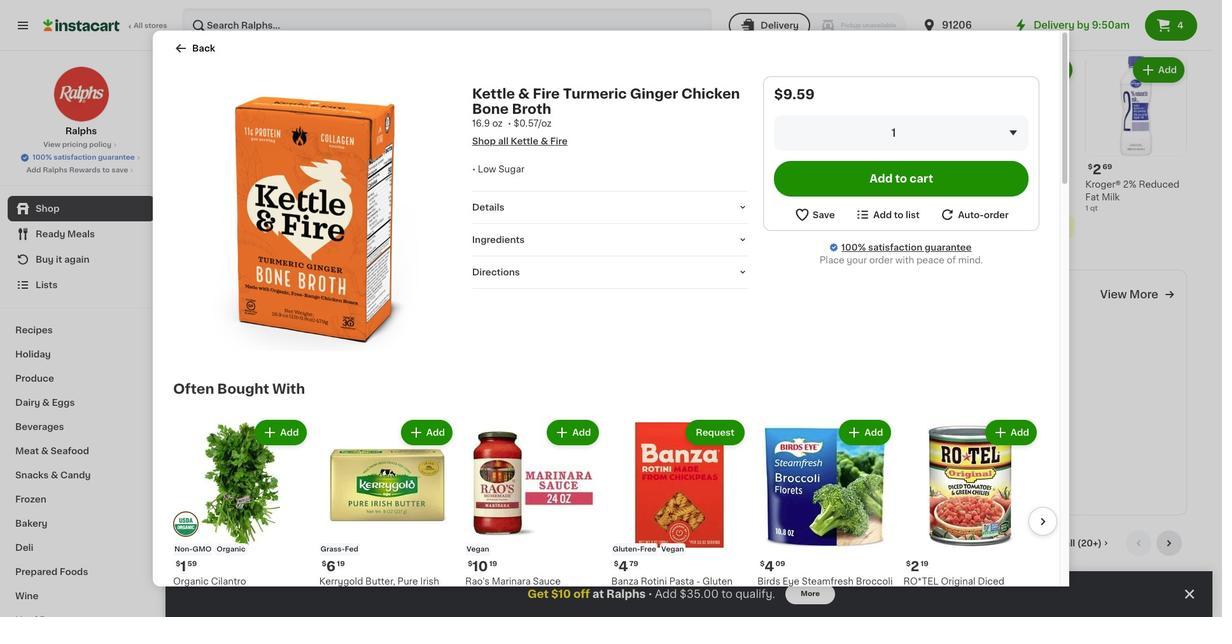 Task type: locate. For each thing, give the bounding box(es) containing it.
milk inside ralphs vitamin d whole milk
[[445, 193, 463, 202]]

reduced right kroger®
[[1140, 180, 1180, 189]]

2 up the ro*tel
[[911, 560, 920, 574]]

6 up kettle & fire chicken broth, low sodium 32 oz
[[959, 426, 969, 439]]

fire inside kettle & fire turmeric ginger chicken bone broth 16.9 oz • $0.57/oz
[[533, 87, 560, 101]]

guarantee up of
[[925, 243, 972, 252]]

59
[[550, 426, 559, 434], [655, 426, 664, 434], [760, 426, 769, 434], [188, 561, 197, 568]]

1 d from the left
[[372, 180, 379, 189]]

0 horizontal spatial vitamin
[[336, 180, 369, 189]]

wine link
[[8, 585, 155, 609]]

$ 6 39 up kettle & fire chicken broth, low sodium 32 oz
[[955, 426, 979, 439]]

1 vertical spatial •
[[472, 165, 476, 174]]

item badge image
[[173, 512, 199, 538]]

many inside kettle & fire turmeric ginger chicken bone broth 16.9 oz many in stock
[[755, 493, 775, 500]]

6
[[758, 163, 767, 176], [854, 426, 863, 439], [959, 426, 969, 439], [327, 560, 336, 574]]

place
[[820, 256, 845, 265]]

& for snacks & candy
[[51, 471, 58, 480]]

0 horizontal spatial 10
[[473, 560, 488, 574]]

$ inside $ 2 69
[[1089, 163, 1093, 170]]

get $10 off at ralphs • add $35.00 to qualify.
[[528, 590, 776, 600]]

$ 9 59 for kettle & fire chicken bone broth
[[639, 426, 664, 439]]

butter,
[[366, 577, 396, 586]]

2 19 from the left
[[490, 561, 498, 568]]

2 $2.99 element from the left
[[415, 162, 517, 178]]

1 whole from the left
[[415, 193, 443, 202]]

bought
[[217, 383, 269, 396]]

0 horizontal spatial 2%
[[229, 180, 243, 189]]

turmeric for kettle & fire turmeric ginger chicken bone broth 16.9 oz • $0.57/oz
[[563, 87, 627, 101]]

59 up "kettle & fire beef bone broth 16.9 oz" at the bottom left of page
[[550, 426, 559, 434]]

to inside "link"
[[102, 167, 110, 174]]

9 up kettle & fire chicken bone broth 16.9 oz
[[644, 426, 653, 439]]

save right rewards
[[112, 167, 128, 174]]

fat inside kroger® 2% reduced fat milk 1 qt
[[1086, 193, 1100, 202]]

vitamin
[[336, 180, 369, 189], [448, 180, 481, 189]]

to right $35.00
[[722, 590, 733, 600]]

0 horizontal spatial gal
[[308, 192, 319, 199]]

shop up • low sugar
[[472, 137, 496, 146]]

1 $ 9 59 from the left
[[639, 426, 664, 439]]

kettle for kettle & fire chicken bone broth 16.9 oz
[[637, 443, 664, 452]]

$ 9 59 for kettle & fire turmeric ginger chicken bone broth
[[745, 426, 769, 439]]

$ up kettle & fire beef broth, low sodium 32 oz
[[850, 426, 854, 434]]

$ up kettle & fire chicken broth, low sodium 32 oz
[[955, 426, 959, 434]]

1 vertical spatial all
[[498, 137, 509, 146]]

$ right request
[[745, 426, 749, 434]]

fire for kettle & fire beef bone broth 16.9 oz
[[570, 443, 587, 452]]

19 up the ro*tel
[[921, 561, 929, 568]]

1 vertical spatial guarantee
[[925, 243, 972, 252]]

100% satisfaction guarantee
[[33, 154, 135, 161], [842, 243, 972, 252]]

organic right gmo
[[217, 546, 246, 553]]

0 horizontal spatial free,
[[612, 590, 634, 599]]

reduced right ralphs®
[[245, 180, 286, 189]]

buy up the 'alta'
[[978, 181, 992, 188]]

shop for shop all kettle & fire
[[472, 137, 496, 146]]

stock
[[234, 218, 254, 225], [681, 218, 702, 225], [793, 218, 813, 225], [905, 243, 925, 250], [680, 481, 700, 488], [785, 493, 805, 500]]

all
[[1065, 17, 1075, 26], [498, 137, 509, 146], [1065, 539, 1076, 548]]

100% satisfaction guarantee down view pricing policy link
[[33, 154, 135, 161]]

$ 1 59
[[176, 560, 197, 574]]

ginger inside kettle & fire turmeric ginger chicken bone broth 16.9 oz many in stock
[[742, 456, 772, 465]]

0 vertical spatial frozen
[[15, 495, 46, 504]]

1 horizontal spatial 10
[[750, 205, 758, 212]]

1 horizontal spatial vitamin
[[448, 180, 481, 189]]

frozen up bakery
[[15, 495, 46, 504]]

4
[[1178, 21, 1184, 30], [870, 163, 879, 176], [310, 163, 320, 176], [619, 560, 628, 574], [765, 560, 775, 574]]

ralphs vitamin d whole milk button
[[415, 55, 517, 214]]

ginger inside kettle & fire turmeric ginger chicken bone broth 16.9 oz • $0.57/oz
[[630, 87, 679, 101]]

1 broth, from the left
[[847, 456, 874, 465]]

1 horizontal spatial 79
[[630, 561, 639, 568]]

1 horizontal spatial 100% satisfaction guarantee
[[842, 243, 972, 252]]

3 9 from the left
[[749, 426, 759, 439]]

low inside kettle & fire beef broth, low sodium 32 oz
[[876, 456, 895, 465]]

kettle for kettle & fire beef broth, low sodium 32 oz
[[847, 443, 874, 452]]

1 horizontal spatial $ 9 59
[[745, 426, 769, 439]]

milk
[[191, 15, 221, 28], [381, 180, 399, 189], [207, 193, 225, 202], [445, 193, 463, 202], [1050, 193, 1068, 202], [1102, 193, 1120, 202]]

shop link
[[8, 196, 155, 222]]

2 horizontal spatial 32
[[952, 468, 961, 475]]

0 vertical spatial free
[[862, 205, 882, 214]]

39 up kettle & fire beef broth, low sodium 32 oz
[[865, 426, 874, 434]]

bone inside kettle & fire turmeric ginger chicken bone broth 16.9 oz • $0.57/oz
[[472, 103, 509, 116]]

32 oz button
[[527, 55, 628, 227]]

3 19 from the left
[[921, 561, 929, 568]]

$ 2 19
[[907, 560, 929, 574]]

sodium
[[897, 456, 931, 465], [1002, 456, 1036, 465]]

100% up add ralphs rewards to save
[[33, 154, 52, 161]]

low
[[478, 165, 497, 174], [876, 456, 895, 465], [981, 456, 1000, 465]]

0 vertical spatial $ 4 79
[[305, 163, 330, 176]]

19 up rao's
[[490, 561, 498, 568]]

& inside kettle & fire turmeric ginger chicken bone broth 16.9 oz • $0.57/oz
[[518, 87, 530, 101]]

$ for ralphs vitamin d milk
[[305, 163, 310, 170]]

$ inside $ 1 59
[[176, 561, 180, 568]]

2 whole from the left
[[1020, 193, 1048, 202]]

$
[[305, 163, 310, 170], [1089, 163, 1093, 170], [639, 426, 644, 434], [745, 426, 749, 434], [850, 426, 854, 434], [955, 426, 959, 434], [176, 561, 180, 568], [322, 561, 327, 568], [468, 561, 473, 568], [614, 561, 619, 568], [760, 561, 765, 568], [907, 561, 911, 568]]

59 right request
[[760, 426, 769, 434]]

reduced inside kroger® 2% reduced fat milk 1 qt
[[1140, 180, 1180, 189]]

0 horizontal spatial free
[[641, 546, 657, 553]]

100% satisfaction guarantee button
[[20, 150, 143, 163]]

$ up kettle & fire chicken bone broth 16.9 oz
[[639, 426, 644, 434]]

0 horizontal spatial 32
[[527, 218, 536, 225]]

ginger for kettle & fire turmeric ginger chicken bone broth 16.9 oz • $0.57/oz
[[630, 87, 679, 101]]

vitamin for milk
[[336, 180, 369, 189]]

beef inside "kettle & fire beef bone broth 16.9 oz"
[[589, 443, 610, 452]]

add to cart
[[870, 174, 934, 184]]

treatment tracker modal dialog
[[166, 572, 1213, 618]]

1 horizontal spatial fat
[[1086, 193, 1100, 202]]

2 horizontal spatial 39
[[970, 426, 979, 434]]

guarantee inside button
[[98, 154, 135, 161]]

gal inside 5 buy any 2, save $2 alta dena whole milk 1 gal
[[979, 205, 990, 212]]

1 horizontal spatial buy
[[978, 181, 992, 188]]

kettle inside "kettle & fire beef bone broth 16.9 oz"
[[532, 443, 559, 452]]

0 horizontal spatial 2
[[911, 560, 920, 574]]

2 vegan from the left
[[662, 546, 684, 553]]

frozen
[[15, 495, 46, 504], [791, 590, 821, 599]]

2 fat from the left
[[1086, 193, 1100, 202]]

1 vertical spatial 79
[[630, 561, 639, 568]]

list
[[906, 210, 920, 219]]

fire for kettle & fire chicken bone broth 16.9 oz
[[675, 443, 692, 452]]

sauce
[[533, 577, 561, 586]]

0 vertical spatial free,
[[888, 193, 911, 202]]

satisfaction down the pricing
[[54, 154, 96, 161]]

39 for kettle & fire beef broth, low sodium
[[865, 426, 874, 434]]

1 $2.99 element from the left
[[191, 162, 293, 178]]

your right place
[[847, 256, 868, 265]]

gluten inside 4 silk vanilla soy milk, dairy free, gluten free
[[913, 193, 943, 202]]

1 horizontal spatial 39
[[865, 426, 874, 434]]

deli
[[15, 544, 33, 553]]

product group containing 10
[[466, 418, 602, 618]]

save right "2,"
[[1017, 181, 1034, 188]]

1 vertical spatial gluten
[[703, 577, 733, 586]]

$ for kroger® 2% reduced fat milk
[[1089, 163, 1093, 170]]

69
[[1103, 163, 1113, 170]]

1 vertical spatial turmeric
[[799, 443, 839, 452]]

0 vertical spatial gluten
[[913, 193, 943, 202]]

frozen down eye
[[791, 590, 821, 599]]

1 horizontal spatial low
[[876, 456, 895, 465]]

1 vertical spatial more
[[801, 591, 820, 598]]

39 for kettle & fire chicken broth, low sodium
[[970, 426, 979, 434]]

reduced inside ralphs® 2% reduced fat milk
[[245, 180, 286, 189]]

$2.99 element up ralphs vitamin d whole milk
[[415, 162, 517, 178]]

6 for kerrygold butter, pure irish
[[327, 560, 336, 574]]

1 horizontal spatial frozen
[[791, 590, 821, 599]]

cilantro
[[211, 577, 246, 586]]

9 up "kettle & fire beef bone broth 16.9 oz" at the bottom left of page
[[539, 426, 548, 439]]

• up ralphs vitamin d whole milk
[[472, 165, 476, 174]]

ginger
[[630, 87, 679, 101], [742, 456, 772, 465]]

milk inside ralphs® 2% reduced fat milk
[[207, 193, 225, 202]]

0 vertical spatial 100% satisfaction guarantee
[[33, 154, 135, 161]]

often
[[173, 383, 214, 396]]

vitamin for whole
[[448, 180, 481, 189]]

4 for ralphs vitamin d milk
[[310, 163, 320, 176]]

$ 6 39 for kettle & fire chicken broth, low sodium
[[955, 426, 979, 439]]

0 horizontal spatial sodium
[[897, 456, 931, 465]]

100% satisfaction guarantee up with
[[842, 243, 972, 252]]

0 vertical spatial ginger
[[630, 87, 679, 101]]

fire inside kettle & fire chicken broth, low sodium 32 oz
[[991, 443, 1007, 452]]

9 right request
[[749, 426, 759, 439]]

fire inside kettle & fire turmeric ginger chicken bone broth 16.9 oz many in stock
[[781, 443, 797, 452]]

buy left it
[[36, 255, 54, 264]]

all left kettle
[[498, 137, 509, 146]]

vegan up pasta on the right of page
[[662, 546, 684, 553]]

6 up kettle & fire beef broth, low sodium 32 oz
[[854, 426, 863, 439]]

of
[[947, 256, 957, 265]]

1 vertical spatial satisfaction
[[869, 243, 923, 252]]

view all (20+) button
[[1036, 531, 1116, 556]]

sodium inside kettle & fire chicken broth, low sodium 32 oz
[[1002, 456, 1036, 465]]

4 inside 4 silk vanilla soy milk, dairy free, gluten free
[[870, 163, 879, 176]]

100% satisfaction guarantee inside button
[[33, 154, 135, 161]]

fire inside "kettle & fire beef bone broth 16.9 oz"
[[570, 443, 587, 452]]

1 horizontal spatial satisfaction
[[869, 243, 923, 252]]

2 horizontal spatial 9
[[749, 426, 759, 439]]

whole inside 5 buy any 2, save $2 alta dena whole milk 1 gal
[[1020, 193, 1048, 202]]

1 2% from the left
[[229, 180, 243, 189]]

0 vertical spatial •
[[508, 119, 512, 128]]

$ 9 59 up kettle & fire chicken bone broth 16.9 oz
[[639, 426, 664, 439]]

get
[[528, 590, 549, 600]]

59 for kettle & fire turmeric ginger chicken bone broth
[[760, 426, 769, 434]]

rao's
[[466, 577, 490, 586]]

order left with
[[870, 256, 894, 265]]

$ inside $ 6 19
[[322, 561, 327, 568]]

1 vertical spatial 10
[[473, 560, 488, 574]]

0 vertical spatial 79
[[321, 163, 330, 170]]

★★★★★
[[862, 218, 907, 227], [862, 218, 907, 227]]

$2.99 element for vitamin
[[415, 162, 517, 178]]

2 $ 9 59 from the left
[[745, 426, 769, 439]]

1 horizontal spatial $2.99 element
[[415, 162, 517, 178]]

0 horizontal spatial beef
[[589, 443, 610, 452]]

1 horizontal spatial 32
[[847, 468, 856, 475]]

to left list
[[895, 210, 904, 219]]

reduced for kroger® 2% reduced fat milk 1 qt
[[1140, 180, 1180, 189]]

birds eye steamfresh broccoli florets frozen vegetables
[[758, 577, 893, 599]]

kettle & fire broth image
[[202, 281, 231, 309]]

1 reduced from the left
[[245, 180, 286, 189]]

1 vertical spatial free
[[641, 546, 657, 553]]

$ up the ro*tel
[[907, 561, 911, 568]]

1 horizontal spatial turmeric
[[799, 443, 839, 452]]

2 sodium from the left
[[1002, 456, 1036, 465]]

$ left 09 on the right of the page
[[760, 561, 765, 568]]

10 left x
[[750, 205, 758, 212]]

all inside "popup button"
[[1065, 17, 1075, 26]]

1 $ 6 39 from the left
[[850, 426, 874, 439]]

1 horizontal spatial dairy
[[862, 193, 886, 202]]

32 for kettle & fire beef broth, low sodium
[[847, 468, 856, 475]]

ralphs for ralphs
[[65, 127, 97, 136]]

19 down the grass-fed
[[337, 561, 345, 568]]

satisfaction up the place your order with peace of mind.
[[869, 243, 923, 252]]

hoo
[[771, 180, 788, 189]]

32 inside kettle & fire beef broth, low sodium 32 oz
[[847, 468, 856, 475]]

0 vertical spatial guarantee
[[98, 154, 135, 161]]

None search field
[[182, 8, 713, 43]]

$ for kettle & fire beef broth, low sodium
[[850, 426, 854, 434]]

1 vertical spatial $ 4 79
[[614, 560, 639, 574]]

1 vitamin from the left
[[336, 180, 369, 189]]

$ down non- in the bottom of the page
[[176, 561, 180, 568]]

$2.99 element
[[191, 162, 293, 178], [415, 162, 517, 178]]

organic down $ 1 59
[[173, 577, 209, 586]]

sodium for beef
[[897, 456, 931, 465]]

free up 64 fl oz
[[862, 205, 882, 214]]

service type group
[[729, 13, 907, 38]]

your
[[847, 256, 868, 265], [297, 282, 329, 295]]

non-
[[175, 546, 193, 553]]

to
[[102, 167, 110, 174], [896, 174, 908, 184], [895, 210, 904, 219], [722, 590, 733, 600]]

1 vertical spatial buy
[[36, 255, 54, 264]]

& inside "link"
[[51, 471, 58, 480]]

$ down gluten-
[[614, 561, 619, 568]]

guarantee down policy
[[98, 154, 135, 161]]

delivery inside button
[[761, 21, 799, 30]]

$ inside $ 10 19
[[468, 561, 473, 568]]

broth, inside kettle & fire beef broth, low sodium 32 oz
[[847, 456, 874, 465]]

2% inside ralphs® 2% reduced fat milk
[[229, 180, 243, 189]]

ralphs link
[[53, 66, 109, 138]]

59 for organic cilantro
[[188, 561, 197, 568]]

stock inside kettle & fire turmeric ginger chicken bone broth 16.9 oz many in stock
[[785, 493, 805, 500]]

0 vertical spatial order
[[984, 210, 1009, 219]]

59 up kettle & fire chicken bone broth 16.9 oz
[[655, 426, 664, 434]]

seafood
[[51, 447, 89, 456]]

fat up qt
[[1086, 193, 1100, 202]]

$ up ralphs vitamin d milk 1 gal
[[305, 163, 310, 170]]

$ 6 39 up kettle & fire beef broth, low sodium 32 oz
[[850, 426, 874, 439]]

100% inside button
[[33, 154, 52, 161]]

your left health.
[[297, 282, 329, 295]]

1 horizontal spatial $ 4 79
[[614, 560, 639, 574]]

0 vertical spatial turmeric
[[563, 87, 627, 101]]

turmeric inside kettle & fire turmeric ginger chicken bone broth 16.9 oz • $0.57/oz
[[563, 87, 627, 101]]

d for ralphs vitamin d whole milk
[[484, 180, 491, 189]]

item carousel region containing eggs
[[191, 531, 1188, 618]]

1 vertical spatial ginger
[[742, 456, 772, 465]]

gluten down soy
[[913, 193, 943, 202]]

view
[[1041, 17, 1063, 26], [43, 141, 61, 148], [1101, 290, 1128, 300], [1041, 539, 1063, 548]]

1 sodium from the left
[[897, 456, 931, 465]]

holiday
[[15, 350, 51, 359]]

sodium for chicken
[[1002, 456, 1036, 465]]

1 horizontal spatial save
[[1017, 181, 1034, 188]]

19 inside $ 6 19
[[337, 561, 345, 568]]

& for kettle & fire beef bone broth 16.9 oz
[[561, 443, 568, 452]]

vegan up $ 10 19
[[467, 546, 490, 553]]

all left (20+)
[[1065, 539, 1076, 548]]

$ up rao's
[[468, 561, 473, 568]]

gluten up lower
[[703, 577, 733, 586]]

0 vertical spatial more
[[1130, 290, 1159, 300]]

non-gmo organic
[[175, 546, 246, 553]]

10 up rao's
[[473, 560, 488, 574]]

broccoli
[[856, 577, 893, 586]]

kettle & fire turmeric ginger chicken bone broth image
[[183, 87, 448, 352]]

broth, for kettle & fire beef broth, low sodium
[[847, 456, 874, 465]]

item carousel region
[[191, 9, 1188, 260], [155, 413, 1058, 618], [191, 531, 1188, 618]]

6 down grass-
[[327, 560, 336, 574]]

many
[[204, 218, 224, 225], [651, 218, 671, 225], [763, 218, 783, 225], [875, 243, 895, 250], [650, 481, 670, 488], [755, 493, 775, 500]]

$ inside $ 4 09
[[760, 561, 765, 568]]

& for kettle & fire chicken broth, low sodium 32 oz
[[981, 443, 988, 452]]

19 inside $ 10 19
[[490, 561, 498, 568]]

fire inside kettle & fire chicken bone broth 16.9 oz
[[675, 443, 692, 452]]

marinara
[[492, 577, 531, 586]]

view for view all (50+)
[[1041, 17, 1063, 26]]

0 vertical spatial buy
[[978, 181, 992, 188]]

0 horizontal spatial fl
[[779, 205, 784, 212]]

0 horizontal spatial whole
[[415, 193, 443, 202]]

to left soy
[[896, 174, 908, 184]]

0 horizontal spatial shop
[[36, 204, 59, 213]]

$ 9 59
[[639, 426, 664, 439], [745, 426, 769, 439]]

d for ralphs vitamin d milk 1 gal
[[372, 180, 379, 189]]

16.9 inside kettle & fire chicken bone broth 16.9 oz
[[637, 468, 651, 475]]

oz inside button
[[537, 218, 546, 225]]

$ 4 79 up ralphs vitamin d milk 1 gal
[[305, 163, 330, 176]]

dairy down 'produce'
[[15, 399, 40, 408]]

1 horizontal spatial vegan
[[662, 546, 684, 553]]

59 down non- in the bottom of the page
[[188, 561, 197, 568]]

& inside kettle & fire beef broth, low sodium 32 oz
[[876, 443, 883, 452]]

1 19 from the left
[[337, 561, 345, 568]]

39 up kettle & fire chicken broth, low sodium 32 oz
[[970, 426, 979, 434]]

$ left 69
[[1089, 163, 1093, 170]]

& inside "kettle & fire beef bone broth 16.9 oz"
[[561, 443, 568, 452]]

1 horizontal spatial 19
[[490, 561, 498, 568]]

kettle inside kettle & fire turmeric ginger chicken bone broth 16.9 oz many in stock
[[742, 443, 769, 452]]

0 horizontal spatial ginger
[[630, 87, 679, 101]]

directions button
[[472, 266, 749, 279]]

all for eggs
[[1065, 539, 1076, 548]]

delivery for delivery by 9:50am
[[1034, 20, 1075, 30]]

grass-
[[321, 546, 345, 553]]

fl inside yoo-hoo chocolate drink 10 x 6.5 fl oz
[[779, 205, 784, 212]]

2% right ralphs®
[[229, 180, 243, 189]]

holiday link
[[8, 343, 155, 367]]

gluten-free vegan
[[613, 546, 684, 553]]

100%
[[33, 154, 52, 161], [842, 243, 866, 252]]

2 broth, from the left
[[952, 456, 979, 465]]

save inside "link"
[[112, 167, 128, 174]]

reduced
[[245, 180, 286, 189], [1140, 180, 1180, 189]]

free up rotini
[[641, 546, 657, 553]]

1 vertical spatial 2
[[911, 560, 920, 574]]

eye
[[783, 577, 800, 586]]

79 up ralphs vitamin d milk 1 gal
[[321, 163, 330, 170]]

eggs up $ 1 59
[[191, 537, 226, 550]]

1 vertical spatial order
[[870, 256, 894, 265]]

eligible
[[1004, 223, 1038, 232]]

chicken inside kettle & fire chicken bone broth 16.9 oz
[[694, 443, 731, 452]]

gluten
[[913, 193, 943, 202], [703, 577, 733, 586]]

0 horizontal spatial your
[[297, 282, 329, 295]]

gluten-
[[613, 546, 641, 553]]

0 horizontal spatial 79
[[321, 163, 330, 170]]

$ 4 79 for banza rotini pasta - gluten free, high protein, lower carb
[[614, 560, 639, 574]]

all for milk
[[1065, 17, 1075, 26]]

1 vertical spatial frozen
[[791, 590, 821, 599]]

fat for ralphs®
[[191, 193, 205, 202]]

2 2% from the left
[[1124, 180, 1137, 189]]

32 inside kettle & fire chicken broth, low sodium 32 oz
[[952, 468, 961, 475]]

$ for rao's marinara sauce
[[468, 561, 473, 568]]

100% down the 64
[[842, 243, 866, 252]]

0 vertical spatial shop
[[472, 137, 496, 146]]

0 vertical spatial your
[[847, 256, 868, 265]]

kettle inside kettle & fire beef broth, low sodium 32 oz
[[847, 443, 874, 452]]

birds
[[758, 577, 781, 586]]

2 horizontal spatial 19
[[921, 561, 929, 568]]

1 9 from the left
[[539, 426, 548, 439]]

fat down ralphs®
[[191, 193, 205, 202]]

fat inside ralphs® 2% reduced fat milk
[[191, 193, 205, 202]]

oz inside kettle & fire chicken bone broth 16.9 oz
[[653, 468, 662, 475]]

free, down vanilla
[[888, 193, 911, 202]]

• up shop all kettle & fire
[[508, 119, 512, 128]]

$2.99 element up ralphs® 2% reduced fat milk
[[191, 162, 293, 178]]

order up see
[[984, 210, 1009, 219]]

& inside kettle & fire chicken bone broth 16.9 oz
[[666, 443, 673, 452]]

item carousel region containing 1
[[155, 413, 1058, 618]]

ralphs
[[65, 127, 97, 136], [43, 167, 68, 174], [303, 180, 334, 189], [415, 180, 445, 189], [607, 590, 646, 600]]

support
[[236, 282, 293, 295]]

$ for kerrygold butter, pure irish
[[322, 561, 327, 568]]

beef
[[589, 443, 610, 452], [904, 443, 926, 452]]

$ down grass-
[[322, 561, 327, 568]]

fed
[[345, 546, 359, 553]]

2 $ 6 39 from the left
[[955, 426, 979, 439]]

free, down banza
[[612, 590, 634, 599]]

more inside more button
[[801, 591, 820, 598]]

save inside 5 buy any 2, save $2 alta dena whole milk 1 gal
[[1017, 181, 1034, 188]]

kettle for kettle & fire turmeric ginger chicken bone broth 16.9 oz • $0.57/oz
[[472, 87, 515, 101]]

1 horizontal spatial $ 6 39
[[955, 426, 979, 439]]

0 vertical spatial 10
[[750, 205, 758, 212]]

1 vertical spatial your
[[297, 282, 329, 295]]

1 horizontal spatial whole
[[1020, 193, 1048, 202]]

1 horizontal spatial more
[[1130, 290, 1159, 300]]

protein,
[[659, 590, 694, 599]]

16.9 inside kettle & fire turmeric ginger chicken bone broth 16.9 oz • $0.57/oz
[[472, 119, 490, 128]]

sodium inside kettle & fire beef broth, low sodium 32 oz
[[897, 456, 931, 465]]

79 down gluten-
[[630, 561, 639, 568]]

peace
[[917, 256, 945, 265]]

• down rotini
[[649, 590, 653, 600]]

0 horizontal spatial broth,
[[847, 456, 874, 465]]

2 left 69
[[1093, 163, 1102, 176]]

2 9 from the left
[[644, 426, 653, 439]]

0 horizontal spatial vegan
[[467, 546, 490, 553]]

foods
[[60, 568, 88, 577]]

items
[[1040, 223, 1066, 232]]

$ 4 79 up banza
[[614, 560, 639, 574]]

0 horizontal spatial 39
[[768, 163, 778, 170]]

0 horizontal spatial 100% satisfaction guarantee
[[33, 154, 135, 161]]

1 vertical spatial free,
[[612, 590, 634, 599]]

broth inside kettle & fire turmeric ginger chicken bone broth 16.9 oz many in stock
[[742, 469, 767, 477]]

0 horizontal spatial more
[[801, 591, 820, 598]]

fl right the 64
[[874, 230, 879, 237]]

0 horizontal spatial $ 4 79
[[305, 163, 330, 176]]

0 vertical spatial organic
[[217, 546, 246, 553]]

39 up 'hoo'
[[768, 163, 778, 170]]

1 beef from the left
[[589, 443, 610, 452]]

beverages
[[15, 423, 64, 432]]

product group containing 1
[[173, 418, 309, 598]]

2 vertical spatial •
[[649, 590, 653, 600]]

$ 9 59 right request
[[745, 426, 769, 439]]

yoo-
[[750, 180, 771, 189]]

2
[[1093, 163, 1102, 176], [911, 560, 920, 574]]

product group
[[750, 55, 852, 229], [862, 55, 964, 255], [974, 55, 1076, 252], [1086, 55, 1188, 214], [173, 418, 309, 598], [319, 418, 455, 614], [466, 418, 602, 618], [612, 418, 748, 618], [758, 418, 894, 618], [904, 418, 1040, 618], [191, 577, 293, 618], [303, 577, 405, 618], [415, 577, 517, 618], [527, 577, 628, 618], [639, 577, 740, 618], [750, 577, 852, 618], [862, 577, 964, 618], [974, 577, 1076, 618], [1086, 577, 1188, 618]]

2 vitamin from the left
[[448, 180, 481, 189]]

$ for kettle & fire turmeric ginger chicken bone broth
[[745, 426, 749, 434]]

0 vertical spatial gal
[[308, 192, 319, 199]]

2 vertical spatial all
[[1065, 539, 1076, 548]]

0 horizontal spatial 19
[[337, 561, 345, 568]]

broth inside kettle & fire turmeric ginger chicken bone broth 16.9 oz • $0.57/oz
[[512, 103, 552, 116]]

2 reduced from the left
[[1140, 180, 1180, 189]]

2 for ro*tel original diced tomatoes and green chilies
[[911, 560, 920, 574]]

kettle for kettle & fire beef bone broth 16.9 oz
[[532, 443, 559, 452]]

to right rewards
[[102, 167, 110, 174]]

1 horizontal spatial guarantee
[[925, 243, 972, 252]]

shop down add ralphs rewards to save
[[36, 204, 59, 213]]

chicken
[[682, 87, 740, 101], [694, 443, 731, 452], [1010, 443, 1046, 452], [774, 456, 811, 465]]

your inside support your health. spo nsored
[[297, 282, 329, 295]]

see eligible items
[[984, 223, 1066, 232]]

many in stock inside button
[[651, 218, 702, 225]]

turmeric inside kettle & fire turmeric ginger chicken bone broth 16.9 oz many in stock
[[799, 443, 839, 452]]

1 horizontal spatial •
[[508, 119, 512, 128]]

all left by
[[1065, 17, 1075, 26]]

19 inside $ 2 19
[[921, 561, 929, 568]]

fl right 6.5
[[779, 205, 784, 212]]

0 vertical spatial dairy
[[862, 193, 886, 202]]

banza
[[612, 577, 639, 586]]

dairy & eggs link
[[8, 391, 155, 415]]

$ 4 79
[[305, 163, 330, 176], [614, 560, 639, 574]]

shop all kettle & fire
[[472, 137, 568, 146]]

prepared foods link
[[8, 560, 155, 585]]

2 beef from the left
[[904, 443, 926, 452]]

2 d from the left
[[484, 180, 491, 189]]

eggs up beverages link
[[52, 399, 75, 408]]

fire for kettle & fire beef broth, low sodium 32 oz
[[886, 443, 902, 452]]

6 for kettle & fire beef broth, low sodium
[[854, 426, 863, 439]]

$ inside $ 2 19
[[907, 561, 911, 568]]

tomatoes
[[904, 590, 948, 599]]

0 vertical spatial fl
[[779, 205, 784, 212]]

dairy down silk
[[862, 193, 886, 202]]

1 fat from the left
[[191, 193, 205, 202]]

2 horizontal spatial •
[[649, 590, 653, 600]]

view inside "popup button"
[[1041, 17, 1063, 26]]

meat
[[15, 447, 39, 456]]

shop
[[472, 137, 496, 146], [36, 204, 59, 213]]

2% right kroger®
[[1124, 180, 1137, 189]]

1 vertical spatial eggs
[[191, 537, 226, 550]]

1 inside ralphs vitamin d milk 1 gal
[[303, 192, 306, 199]]



Task type: vqa. For each thing, say whether or not it's contained in the screenshot.
or to the middle
no



Task type: describe. For each thing, give the bounding box(es) containing it.
dairy inside 4 silk vanilla soy milk, dairy free, gluten free
[[862, 193, 886, 202]]

oz inside kettle & fire chicken broth, low sodium 32 oz
[[963, 468, 971, 475]]

6.5
[[766, 205, 777, 212]]

frozen inside birds eye steamfresh broccoli florets frozen vegetables
[[791, 590, 821, 599]]

• inside the get $10 off at ralphs • add $35.00 to qualify.
[[649, 590, 653, 600]]

to inside button
[[896, 174, 908, 184]]

product group containing 5
[[974, 55, 1076, 252]]

in inside button
[[673, 218, 680, 225]]

oz inside kettle & fire turmeric ginger chicken bone broth 16.9 oz • $0.57/oz
[[493, 119, 503, 128]]

candy
[[60, 471, 91, 480]]

add inside the get $10 off at ralphs • add $35.00 to qualify.
[[655, 590, 677, 600]]

support your health. spo nsored
[[236, 282, 381, 307]]

turmeric for kettle & fire turmeric ginger chicken bone broth 16.9 oz many in stock
[[799, 443, 839, 452]]

snacks
[[15, 471, 49, 480]]

pasta
[[670, 577, 694, 586]]

$ 4 09
[[760, 560, 786, 574]]

10 inside product 'group'
[[473, 560, 488, 574]]

59 inside 9 59
[[550, 426, 559, 434]]

many inside button
[[651, 218, 671, 225]]

instacart logo image
[[43, 18, 120, 33]]

9 for kettle & fire chicken bone broth
[[644, 426, 653, 439]]

09
[[776, 561, 786, 568]]

0 horizontal spatial •
[[472, 165, 476, 174]]

ingredients button
[[472, 234, 749, 246]]

ralphs inside "link"
[[43, 167, 68, 174]]

bone inside kettle & fire chicken bone broth 16.9 oz
[[637, 456, 660, 465]]

add inside button
[[870, 174, 893, 184]]

19 for 10
[[490, 561, 498, 568]]

see
[[984, 223, 1002, 232]]

$ 6 39 for kettle & fire beef broth, low sodium
[[850, 426, 874, 439]]

chicken inside kettle & fire chicken broth, low sodium 32 oz
[[1010, 443, 1046, 452]]

kerrygold
[[319, 577, 363, 586]]

32 oz
[[527, 218, 546, 225]]

in inside kettle & fire turmeric ginger chicken bone broth 16.9 oz many in stock
[[777, 493, 783, 500]]

guarantee inside 'link'
[[925, 243, 972, 252]]

view all (20+)
[[1041, 539, 1102, 548]]

0 horizontal spatial dairy
[[15, 399, 40, 408]]

chilies
[[999, 590, 1030, 599]]

& for kettle & fire turmeric ginger chicken bone broth 16.9 oz • $0.57/oz
[[518, 87, 530, 101]]

4 for banza rotini pasta - gluten free, high protein, lower carb
[[619, 560, 628, 574]]

1 vertical spatial 100% satisfaction guarantee
[[842, 243, 972, 252]]

lower
[[696, 590, 723, 599]]

0 horizontal spatial organic
[[173, 577, 209, 586]]

qt
[[1091, 205, 1099, 212]]

6 39
[[758, 163, 778, 176]]

0 horizontal spatial low
[[478, 165, 497, 174]]

kroger®
[[1086, 180, 1121, 189]]

chocolate
[[790, 180, 837, 189]]

milk inside kroger® 2% reduced fat milk 1 qt
[[1102, 193, 1120, 202]]

kettle
[[511, 137, 539, 146]]

snacks & candy link
[[8, 464, 155, 488]]

19 for 6
[[337, 561, 345, 568]]

6 up yoo-
[[758, 163, 767, 176]]

32 inside button
[[527, 218, 536, 225]]

view all (50+) button
[[1036, 9, 1116, 34]]

policy
[[89, 141, 112, 148]]

kettle for kettle & fire turmeric ginger chicken bone broth 16.9 oz many in stock
[[742, 443, 769, 452]]

(50+)
[[1078, 17, 1102, 26]]

save for 5
[[1017, 181, 1034, 188]]

4 for birds eye steamfresh broccoli florets frozen vegetables
[[765, 560, 775, 574]]

fat for kroger®
[[1086, 193, 1100, 202]]

4 silk vanilla soy milk, dairy free, gluten free
[[862, 163, 951, 214]]

view for view more
[[1101, 290, 1128, 300]]

free inside 4 silk vanilla soy milk, dairy free, gluten free
[[862, 205, 882, 214]]

39 inside 6 39
[[768, 163, 778, 170]]

low for kettle & fire chicken broth, low sodium
[[981, 456, 1000, 465]]

4 inside "4" button
[[1178, 21, 1184, 30]]

5 buy any 2, save $2 alta dena whole milk 1 gal
[[974, 163, 1068, 212]]

& for kettle & fire beef broth, low sodium 32 oz
[[876, 443, 883, 452]]

oz inside kettle & fire beef broth, low sodium 32 oz
[[858, 468, 866, 475]]

many in stock button
[[639, 55, 740, 229]]

save for add
[[112, 167, 128, 174]]

irish
[[421, 577, 439, 586]]

$ 4 79 for ralphs vitamin d milk
[[305, 163, 330, 176]]

wine
[[15, 592, 38, 601]]

ralphs for ralphs vitamin d milk 1 gal
[[303, 180, 334, 189]]

10 inside yoo-hoo chocolate drink 10 x 6.5 fl oz
[[750, 205, 758, 212]]

view for view pricing policy
[[43, 141, 61, 148]]

oz inside "kettle & fire beef bone broth 16.9 oz"
[[548, 468, 556, 475]]

item carousel region containing milk
[[191, 9, 1188, 260]]

rao's marinara sauce
[[466, 577, 561, 586]]

broth inside "kettle & fire beef bone broth 16.9 oz"
[[557, 456, 582, 465]]

auto-
[[959, 210, 984, 219]]

view all (50+)
[[1041, 17, 1102, 26]]

2,
[[1009, 181, 1016, 188]]

$9.59
[[775, 88, 815, 101]]

green
[[970, 590, 997, 599]]

cart
[[910, 174, 934, 184]]

100% inside 'link'
[[842, 243, 866, 252]]

to inside the get $10 off at ralphs • add $35.00 to qualify.
[[722, 590, 733, 600]]

low for kettle & fire beef broth, low sodium
[[876, 456, 895, 465]]

steamfresh
[[802, 577, 854, 586]]

stock inside many in stock button
[[681, 218, 702, 225]]

whole inside ralphs vitamin d whole milk
[[415, 193, 443, 202]]

kettle for kettle & fire chicken broth, low sodium 32 oz
[[952, 443, 979, 452]]

qualify.
[[736, 590, 776, 600]]

kettle & fire chicken broth, low sodium 32 oz
[[952, 443, 1046, 475]]

kettle & fire turmeric ginger chicken bone broth 16.9 oz • $0.57/oz
[[472, 87, 740, 128]]

32 for kettle & fire chicken broth, low sodium
[[952, 468, 961, 475]]

$ for organic cilantro
[[176, 561, 180, 568]]

0 horizontal spatial buy
[[36, 255, 54, 264]]

gluten inside banza rotini pasta - gluten free, high protein, lower carb
[[703, 577, 733, 586]]

2% for ralphs®
[[229, 180, 243, 189]]

19 for 2
[[921, 561, 929, 568]]

silk
[[862, 180, 878, 189]]

add inside "link"
[[26, 167, 41, 174]]

broth, for kettle & fire chicken broth, low sodium
[[952, 456, 979, 465]]

meat & seafood
[[15, 447, 89, 456]]

view for view all (20+)
[[1041, 539, 1063, 548]]

79 for banza rotini pasta - gluten free, high protein, lower carb
[[630, 561, 639, 568]]

& for kettle & fire turmeric ginger chicken bone broth 16.9 oz many in stock
[[771, 443, 778, 452]]

0 horizontal spatial order
[[870, 256, 894, 265]]

free, inside banza rotini pasta - gluten free, high protein, lower carb
[[612, 590, 634, 599]]

milk inside 5 buy any 2, save $2 alta dena whole milk 1 gal
[[1050, 193, 1068, 202]]

beverages link
[[8, 415, 155, 439]]

add inside button
[[874, 210, 892, 219]]

your for support
[[297, 282, 329, 295]]

91206 button
[[922, 8, 999, 43]]

your for place
[[847, 256, 868, 265]]

oz inside yoo-hoo chocolate drink 10 x 6.5 fl oz
[[786, 205, 794, 212]]

back
[[192, 44, 215, 53]]

$ for banza rotini pasta - gluten free, high protein, lower carb
[[614, 561, 619, 568]]

save
[[813, 210, 835, 219]]

pricing
[[62, 141, 88, 148]]

shop for shop
[[36, 204, 59, 213]]

1 field
[[775, 115, 1029, 151]]

9 for kettle & fire turmeric ginger chicken bone broth
[[749, 426, 759, 439]]

add to list
[[874, 210, 920, 219]]

$ for kettle & fire chicken bone broth
[[639, 426, 644, 434]]

recipes link
[[8, 318, 155, 343]]

kerrygold butter, pure irish
[[319, 577, 439, 586]]

$ for birds eye steamfresh broccoli florets frozen vegetables
[[760, 561, 765, 568]]

• inside kettle & fire turmeric ginger chicken bone broth 16.9 oz • $0.57/oz
[[508, 119, 512, 128]]

request button
[[687, 422, 744, 445]]

ralphs vitamin d milk 1 gal
[[303, 180, 399, 199]]

16.9 inside "kettle & fire beef bone broth 16.9 oz"
[[532, 468, 546, 475]]

eggs inside item carousel region
[[191, 537, 226, 550]]

fire for kettle & fire turmeric ginger chicken bone broth 16.9 oz many in stock
[[781, 443, 797, 452]]

by
[[1078, 20, 1090, 30]]

organic cilantro
[[173, 577, 246, 586]]

directions
[[472, 268, 520, 277]]

ro*tel
[[904, 577, 939, 586]]

$2
[[1036, 181, 1045, 188]]

6 for kettle & fire chicken broth, low sodium
[[959, 426, 969, 439]]

beef for 59
[[589, 443, 610, 452]]

ralphs logo image
[[53, 66, 109, 122]]

16.9 inside kettle & fire turmeric ginger chicken bone broth 16.9 oz many in stock
[[742, 481, 757, 488]]

1 inside field
[[892, 128, 897, 138]]

79 for ralphs vitamin d milk
[[321, 163, 330, 170]]

chicken inside kettle & fire turmeric ginger chicken bone broth 16.9 oz • $0.57/oz
[[682, 87, 740, 101]]

$ for ro*tel original diced tomatoes and green chilies
[[907, 561, 911, 568]]

bone inside "kettle & fire beef bone broth 16.9 oz"
[[532, 456, 555, 465]]

back button
[[173, 41, 215, 56]]

high
[[636, 590, 657, 599]]

diced
[[978, 577, 1005, 586]]

1 horizontal spatial fl
[[874, 230, 879, 237]]

& for meat & seafood
[[41, 447, 48, 456]]

rewards
[[69, 167, 101, 174]]

chicken inside kettle & fire turmeric ginger chicken bone broth 16.9 oz many in stock
[[774, 456, 811, 465]]

lists
[[36, 281, 58, 290]]

ralphs for ralphs vitamin d whole milk
[[415, 180, 445, 189]]

reduced for ralphs® 2% reduced fat milk
[[245, 180, 286, 189]]

again
[[64, 255, 90, 264]]

0 vertical spatial eggs
[[52, 399, 75, 408]]

free, inside 4 silk vanilla soy milk, dairy free, gluten free
[[888, 193, 911, 202]]

1 vegan from the left
[[467, 546, 490, 553]]

original
[[941, 577, 976, 586]]

2 for kroger® 2% reduced fat milk
[[1093, 163, 1102, 176]]

0 horizontal spatial frozen
[[15, 495, 46, 504]]

delivery by 9:50am
[[1034, 20, 1130, 30]]

add ralphs rewards to save link
[[26, 166, 136, 176]]

ralphs inside the get $10 off at ralphs • add $35.00 to qualify.
[[607, 590, 646, 600]]

view more
[[1101, 290, 1159, 300]]

59 for kettle & fire chicken bone broth
[[655, 426, 664, 434]]

oz inside kettle & fire turmeric ginger chicken bone broth 16.9 oz many in stock
[[758, 481, 767, 488]]

kroger® 2% reduced fat milk 1 qt
[[1086, 180, 1180, 212]]

drink
[[750, 193, 774, 202]]

2% for kroger®
[[1124, 180, 1137, 189]]

ginger for kettle & fire turmeric ginger chicken bone broth 16.9 oz many in stock
[[742, 456, 772, 465]]

1 horizontal spatial organic
[[217, 546, 246, 553]]

with
[[272, 383, 305, 396]]

$ 6 19
[[322, 560, 345, 574]]

buy inside 5 buy any 2, save $2 alta dena whole milk 1 gal
[[978, 181, 992, 188]]

1 inside kroger® 2% reduced fat milk 1 qt
[[1086, 205, 1089, 212]]

100% satisfaction guarantee link
[[842, 241, 972, 254]]

ingredients
[[472, 236, 525, 245]]

milk inside ralphs vitamin d milk 1 gal
[[381, 180, 399, 189]]

off
[[574, 590, 590, 600]]

at
[[593, 590, 604, 600]]

fire for kettle & fire turmeric ginger chicken bone broth 16.9 oz • $0.57/oz
[[533, 87, 560, 101]]

9:50am
[[1093, 20, 1130, 30]]

gal inside ralphs vitamin d milk 1 gal
[[308, 192, 319, 199]]

64
[[862, 230, 872, 237]]

bone inside kettle & fire turmeric ginger chicken bone broth 16.9 oz many in stock
[[813, 456, 837, 465]]

satisfaction inside button
[[54, 154, 96, 161]]

kettle & fire beef broth, low sodium 32 oz
[[847, 443, 931, 475]]

order inside button
[[984, 210, 1009, 219]]

broth inside kettle & fire chicken bone broth 16.9 oz
[[663, 456, 687, 465]]

prepared foods
[[15, 568, 88, 577]]

alta
[[974, 193, 992, 202]]

$ for kettle & fire chicken broth, low sodium
[[955, 426, 959, 434]]

& for kettle & fire chicken bone broth 16.9 oz
[[666, 443, 673, 452]]

$2.99 element for 2%
[[191, 162, 293, 178]]

buy it again
[[36, 255, 90, 264]]

delivery for delivery
[[761, 21, 799, 30]]

$35.00
[[680, 590, 719, 600]]

florets
[[758, 590, 789, 599]]

1 inside 5 buy any 2, save $2 alta dena whole milk 1 gal
[[974, 205, 977, 212]]

ralphs® 2% reduced fat milk
[[191, 180, 286, 202]]

to inside button
[[895, 210, 904, 219]]

satisfaction inside 'link'
[[869, 243, 923, 252]]

fire for kettle & fire chicken broth, low sodium 32 oz
[[991, 443, 1007, 452]]

91206
[[943, 20, 972, 30]]

& for dairy & eggs
[[42, 399, 50, 408]]

beef for 6
[[904, 443, 926, 452]]

any
[[994, 181, 1007, 188]]

vanilla
[[880, 180, 909, 189]]

fire
[[551, 137, 568, 146]]



